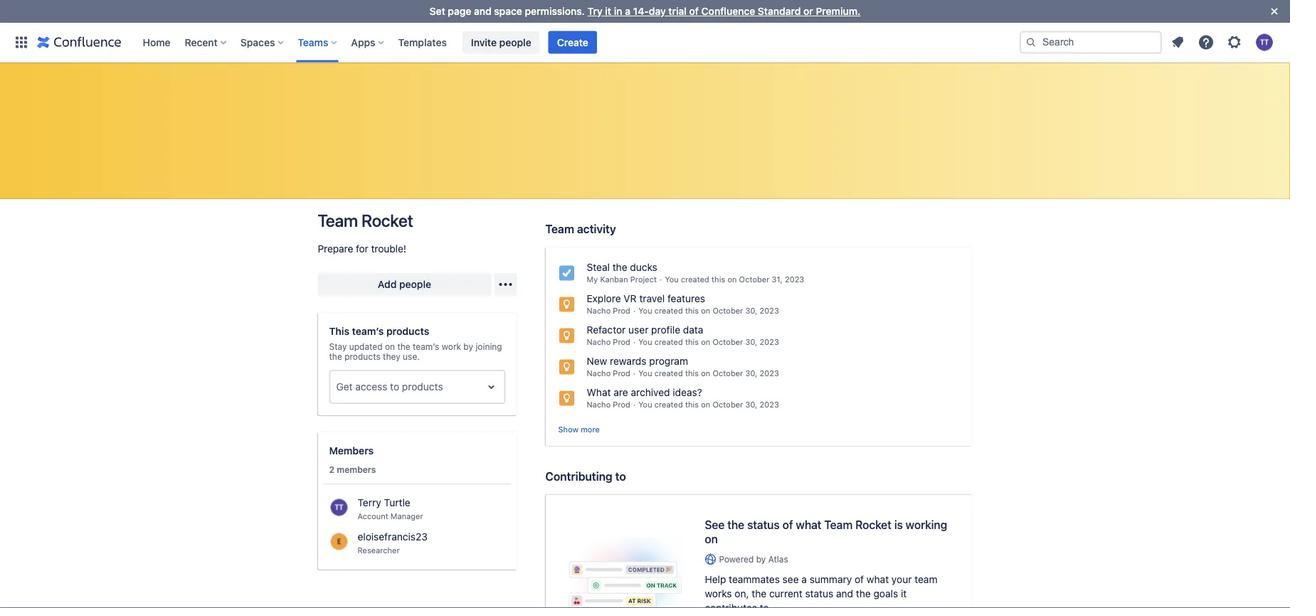 Task type: vqa. For each thing, say whether or not it's contained in the screenshot.
archived
yes



Task type: describe. For each thing, give the bounding box(es) containing it.
ideas?
[[673, 387, 702, 399]]

recent
[[185, 36, 218, 48]]

program
[[649, 356, 688, 367]]

rocket inside see the status of what team rocket is working on
[[856, 518, 892, 532]]

members
[[337, 465, 376, 475]]

terry
[[358, 497, 381, 509]]

try it in a 14-day trial of confluence standard or premium. link
[[588, 5, 861, 17]]

updated
[[349, 342, 383, 352]]

2023 for features
[[760, 306, 779, 316]]

powered by atlas
[[719, 555, 788, 565]]

works
[[705, 588, 732, 600]]

banner containing home
[[0, 22, 1290, 63]]

what are archived ideas?
[[587, 387, 702, 399]]

your
[[892, 574, 912, 586]]

this team's products stay updated on the team's work by joining the products they use.
[[329, 326, 502, 362]]

vr
[[624, 293, 637, 305]]

nacho for refactor
[[587, 338, 611, 347]]

nacho for new
[[587, 369, 611, 378]]

Search field
[[1020, 31, 1162, 54]]

created for profile
[[655, 338, 683, 347]]

templates link
[[394, 31, 451, 54]]

team
[[915, 574, 938, 586]]

ducks
[[630, 262, 658, 273]]

prod for are
[[613, 400, 631, 410]]

what inside see the status of what team rocket is working on
[[796, 518, 822, 532]]

see
[[783, 574, 799, 586]]

0 horizontal spatial it
[[605, 5, 612, 17]]

in
[[614, 5, 622, 17]]

prod for user
[[613, 338, 631, 347]]

set page and space permissions. try it in a 14-day trial of confluence standard or premium.
[[430, 5, 861, 17]]

by inside this team's products stay updated on the team's work by joining the products they use.
[[464, 342, 473, 352]]

you created this on october 30, 2023 for features
[[639, 306, 779, 316]]

what inside help teammates see a summary of what your team works on, the current status and the goals it contributes to.
[[867, 574, 889, 586]]

trouble!
[[371, 243, 406, 255]]

2023 for data
[[760, 338, 779, 347]]

invite people
[[471, 36, 532, 48]]

status inside see the status of what team rocket is working on
[[747, 518, 780, 532]]

31,
[[772, 275, 783, 284]]

members
[[329, 445, 374, 457]]

travel
[[640, 293, 665, 305]]

0 horizontal spatial to
[[390, 381, 399, 393]]

actions image
[[497, 276, 514, 293]]

on,
[[735, 588, 749, 600]]

0 vertical spatial a
[[625, 5, 631, 17]]

new rewards program
[[587, 356, 688, 367]]

project
[[630, 275, 657, 284]]

powered by atlas link
[[705, 554, 950, 566]]

goals
[[874, 588, 898, 600]]

steal
[[587, 262, 610, 273]]

you created this on october 30, 2023 for data
[[639, 338, 779, 347]]

the up my kanban project
[[613, 262, 627, 273]]

you created this on october 31, 2023
[[665, 275, 805, 284]]

contributes
[[705, 602, 757, 609]]

teammates
[[729, 574, 780, 586]]

templates
[[398, 36, 447, 48]]

team inside see the status of what team rocket is working on
[[825, 518, 853, 532]]

search image
[[1026, 37, 1037, 48]]

contributing to
[[546, 470, 626, 483]]

profile
[[651, 324, 681, 336]]

created for archived
[[655, 400, 683, 410]]

explore vr travel features
[[587, 293, 705, 305]]

1 horizontal spatial to
[[615, 470, 626, 483]]

get
[[336, 381, 353, 393]]

0 horizontal spatial rocket
[[362, 211, 413, 231]]

prepare for trouble!
[[318, 243, 406, 255]]

close image
[[1266, 3, 1283, 20]]

notification icon image
[[1169, 34, 1187, 51]]

activity
[[577, 222, 616, 236]]

new
[[587, 356, 607, 367]]

october for ideas?
[[713, 400, 743, 410]]

people for add people
[[399, 279, 431, 290]]

the inside see the status of what team rocket is working on
[[728, 518, 745, 532]]

atlas
[[769, 555, 788, 565]]

prod for vr
[[613, 306, 631, 316]]

nacho prod for new
[[587, 369, 631, 378]]

the up 'to.'
[[752, 588, 767, 600]]

this
[[329, 326, 349, 337]]

the right updated
[[397, 342, 411, 352]]

30, for features
[[746, 306, 758, 316]]

to.
[[760, 602, 772, 609]]

apps button
[[347, 31, 390, 54]]

team for team activity
[[546, 222, 574, 236]]

on for refactor user profile data
[[701, 338, 711, 347]]

this for data
[[685, 338, 699, 347]]

1 vertical spatial products
[[345, 352, 381, 362]]

open image
[[483, 379, 500, 396]]

invite people button
[[463, 31, 540, 54]]

or
[[804, 5, 813, 17]]

working
[[906, 518, 948, 532]]

add people button
[[318, 273, 491, 296]]

joining
[[476, 342, 502, 352]]

use.
[[403, 352, 420, 362]]

help
[[705, 574, 726, 586]]

premium.
[[816, 5, 861, 17]]

researcher
[[358, 546, 400, 556]]

0 horizontal spatial of
[[689, 5, 699, 17]]

global element
[[9, 22, 1017, 62]]

create
[[557, 36, 589, 48]]

refactor
[[587, 324, 626, 336]]

this left 31,
[[712, 275, 725, 284]]

nacho prod for refactor
[[587, 338, 631, 347]]

contributing
[[546, 470, 613, 483]]

account
[[358, 512, 388, 521]]

home
[[143, 36, 171, 48]]

spaces button
[[236, 31, 289, 54]]

your profile and preferences image
[[1256, 34, 1273, 51]]

3 you created this on october 30, 2023 from the top
[[639, 369, 779, 378]]



Task type: locate. For each thing, give the bounding box(es) containing it.
by left atlas
[[756, 555, 766, 565]]

4 nacho prod from the top
[[587, 400, 631, 410]]

0 horizontal spatial and
[[474, 5, 492, 17]]

stay
[[329, 342, 347, 352]]

2 nacho from the top
[[587, 338, 611, 347]]

prepare
[[318, 243, 353, 255]]

settings icon image
[[1226, 34, 1243, 51]]

you down explore vr travel features
[[639, 306, 652, 316]]

prod for rewards
[[613, 369, 631, 378]]

october for features
[[713, 306, 743, 316]]

features
[[668, 293, 705, 305]]

you for archived
[[639, 400, 652, 410]]

1 vertical spatial and
[[836, 588, 854, 600]]

of inside see the status of what team rocket is working on
[[783, 518, 793, 532]]

prod down are
[[613, 400, 631, 410]]

and down summary
[[836, 588, 854, 600]]

teams button
[[294, 31, 343, 54]]

my
[[587, 275, 598, 284]]

2 prod from the top
[[613, 338, 631, 347]]

work
[[442, 342, 461, 352]]

team's
[[352, 326, 384, 337], [413, 342, 439, 352]]

of right the trial
[[689, 5, 699, 17]]

you up 'features'
[[665, 275, 679, 284]]

of up atlas
[[783, 518, 793, 532]]

it down your
[[901, 588, 907, 600]]

created down the profile
[[655, 338, 683, 347]]

30, for data
[[746, 338, 758, 347]]

atlas image
[[705, 554, 716, 565]]

the
[[613, 262, 627, 273], [397, 342, 411, 352], [329, 352, 342, 362], [728, 518, 745, 532], [752, 588, 767, 600], [856, 588, 871, 600]]

it
[[605, 5, 612, 17], [901, 588, 907, 600]]

for
[[356, 243, 369, 255]]

0 vertical spatial of
[[689, 5, 699, 17]]

teams
[[298, 36, 328, 48]]

standard
[[758, 5, 801, 17]]

banner
[[0, 22, 1290, 63]]

people for invite people
[[499, 36, 532, 48]]

explore
[[587, 293, 621, 305]]

created down the archived
[[655, 400, 683, 410]]

of
[[689, 5, 699, 17], [783, 518, 793, 532], [855, 574, 864, 586]]

nacho prod
[[587, 306, 631, 316], [587, 338, 631, 347], [587, 369, 631, 378], [587, 400, 631, 410]]

1 horizontal spatial rocket
[[856, 518, 892, 532]]

it left in
[[605, 5, 612, 17]]

rocket up trouble! in the left of the page
[[362, 211, 413, 231]]

0 horizontal spatial team
[[318, 211, 358, 231]]

team rocket
[[318, 211, 413, 231]]

products left 'they'
[[345, 352, 381, 362]]

2 horizontal spatial team
[[825, 518, 853, 532]]

they
[[383, 352, 401, 362]]

rewards
[[610, 356, 647, 367]]

0 horizontal spatial a
[[625, 5, 631, 17]]

and inside help teammates see a summary of what your team works on, the current status and the goals it contributes to.
[[836, 588, 854, 600]]

you created this on october 30, 2023 up the "ideas?"
[[639, 369, 779, 378]]

you created this on october 30, 2023 down data
[[639, 338, 779, 347]]

2023 for ideas?
[[760, 400, 779, 410]]

october
[[739, 275, 770, 284], [713, 306, 743, 316], [713, 338, 743, 347], [713, 369, 743, 378], [713, 400, 743, 410]]

3 nacho prod from the top
[[587, 369, 631, 378]]

3 nacho from the top
[[587, 369, 611, 378]]

3 prod from the top
[[613, 369, 631, 378]]

nacho down explore
[[587, 306, 611, 316]]

status inside help teammates see a summary of what your team works on, the current status and the goals it contributes to.
[[805, 588, 834, 600]]

1 horizontal spatial people
[[499, 36, 532, 48]]

on inside see the status of what team rocket is working on
[[705, 533, 718, 546]]

2 nacho prod from the top
[[587, 338, 631, 347]]

to right access
[[390, 381, 399, 393]]

1 horizontal spatial status
[[805, 588, 834, 600]]

0 vertical spatial products
[[386, 326, 429, 337]]

this down 'features'
[[685, 306, 699, 316]]

products up use.
[[386, 326, 429, 337]]

you
[[665, 275, 679, 284], [639, 306, 652, 316], [639, 338, 652, 347], [639, 369, 652, 378], [639, 400, 652, 410]]

steal the ducks
[[587, 262, 658, 273]]

confluence image
[[37, 34, 121, 51], [37, 34, 121, 51]]

4 nacho from the top
[[587, 400, 611, 410]]

the left goals
[[856, 588, 871, 600]]

team's up updated
[[352, 326, 384, 337]]

this down the "ideas?"
[[685, 400, 699, 410]]

14-
[[633, 5, 649, 17]]

rocket left is
[[856, 518, 892, 532]]

nacho prod for what
[[587, 400, 631, 410]]

1 horizontal spatial of
[[783, 518, 793, 532]]

by right work
[[464, 342, 473, 352]]

0 horizontal spatial status
[[747, 518, 780, 532]]

space
[[494, 5, 522, 17]]

eloisefrancis23
[[358, 531, 428, 543]]

by
[[464, 342, 473, 352], [756, 555, 766, 565]]

a inside help teammates see a summary of what your team works on, the current status and the goals it contributes to.
[[802, 574, 807, 586]]

nacho down refactor
[[587, 338, 611, 347]]

1 horizontal spatial a
[[802, 574, 807, 586]]

on for new rewards program
[[701, 369, 711, 378]]

help teammates see a summary of what your team works on, the current status and the goals it contributes to.
[[705, 574, 938, 609]]

status up powered by atlas
[[747, 518, 780, 532]]

1 horizontal spatial team's
[[413, 342, 439, 352]]

this up the "ideas?"
[[685, 369, 699, 378]]

trial
[[669, 5, 687, 17]]

this for features
[[685, 306, 699, 316]]

what up goals
[[867, 574, 889, 586]]

created for travel
[[655, 306, 683, 316]]

30, for ideas?
[[746, 400, 758, 410]]

the down this
[[329, 352, 342, 362]]

on down the "ideas?"
[[701, 400, 711, 410]]

0 vertical spatial status
[[747, 518, 780, 532]]

on up the "ideas?"
[[701, 369, 711, 378]]

you created this on october 30, 2023
[[639, 306, 779, 316], [639, 338, 779, 347], [639, 369, 779, 378], [639, 400, 779, 410]]

appswitcher icon image
[[13, 34, 30, 51]]

terry turtle account manager
[[358, 497, 423, 521]]

0 horizontal spatial team's
[[352, 326, 384, 337]]

on for what are archived ideas?
[[701, 400, 711, 410]]

on down see on the bottom right of page
[[705, 533, 718, 546]]

powered
[[719, 555, 754, 565]]

eloisefrancis23 researcher
[[358, 531, 428, 556]]

see the status of what team rocket is working on
[[705, 518, 948, 546]]

1 vertical spatial of
[[783, 518, 793, 532]]

is
[[895, 518, 903, 532]]

1 horizontal spatial what
[[867, 574, 889, 586]]

you for program
[[639, 369, 652, 378]]

prod down rewards
[[613, 369, 631, 378]]

team up powered by atlas link
[[825, 518, 853, 532]]

created for program
[[655, 369, 683, 378]]

0 vertical spatial and
[[474, 5, 492, 17]]

what
[[796, 518, 822, 532], [867, 574, 889, 586]]

0 vertical spatial to
[[390, 381, 399, 393]]

1 vertical spatial rocket
[[856, 518, 892, 532]]

4 you created this on october 30, 2023 from the top
[[639, 400, 779, 410]]

try
[[588, 5, 603, 17]]

people inside global element
[[499, 36, 532, 48]]

on
[[728, 275, 737, 284], [701, 306, 711, 316], [701, 338, 711, 347], [385, 342, 395, 352], [701, 369, 711, 378], [701, 400, 711, 410], [705, 533, 718, 546]]

you created this on october 30, 2023 down the "ideas?"
[[639, 400, 779, 410]]

to right the contributing
[[615, 470, 626, 483]]

created for ducks
[[681, 275, 710, 284]]

4 prod from the top
[[613, 400, 631, 410]]

0 vertical spatial team's
[[352, 326, 384, 337]]

you created this on october 30, 2023 up data
[[639, 306, 779, 316]]

what up powered by atlas link
[[796, 518, 822, 532]]

current
[[769, 588, 803, 600]]

team up prepare
[[318, 211, 358, 231]]

user
[[629, 324, 649, 336]]

1 horizontal spatial and
[[836, 588, 854, 600]]

team for team rocket
[[318, 211, 358, 231]]

refactor user profile data
[[587, 324, 704, 336]]

you for ducks
[[665, 275, 679, 284]]

on down data
[[701, 338, 711, 347]]

1 vertical spatial status
[[805, 588, 834, 600]]

products down use.
[[402, 381, 443, 393]]

confluence
[[702, 5, 755, 17]]

1 prod from the top
[[613, 306, 631, 316]]

access
[[355, 381, 387, 393]]

invite
[[471, 36, 497, 48]]

1 vertical spatial it
[[901, 588, 907, 600]]

0 vertical spatial it
[[605, 5, 612, 17]]

nacho prod down "new"
[[587, 369, 631, 378]]

1 horizontal spatial team
[[546, 222, 574, 236]]

you down refactor user profile data
[[639, 338, 652, 347]]

create link
[[549, 31, 597, 54]]

archived
[[631, 387, 670, 399]]

on left 31,
[[728, 275, 737, 284]]

show
[[558, 425, 579, 434]]

2 vertical spatial of
[[855, 574, 864, 586]]

2 members
[[329, 465, 376, 475]]

and right page
[[474, 5, 492, 17]]

0 vertical spatial people
[[499, 36, 532, 48]]

2 you created this on october 30, 2023 from the top
[[639, 338, 779, 347]]

spaces
[[240, 36, 275, 48]]

permissions.
[[525, 5, 585, 17]]

of inside help teammates see a summary of what your team works on, the current status and the goals it contributes to.
[[855, 574, 864, 586]]

created up the profile
[[655, 306, 683, 316]]

1 vertical spatial a
[[802, 574, 807, 586]]

2
[[329, 465, 335, 475]]

you for travel
[[639, 306, 652, 316]]

this down data
[[685, 338, 699, 347]]

the right see on the bottom right of page
[[728, 518, 745, 532]]

you created this on october 30, 2023 for ideas?
[[639, 400, 779, 410]]

1 vertical spatial what
[[867, 574, 889, 586]]

are
[[614, 387, 628, 399]]

on up data
[[701, 306, 711, 316]]

help icon image
[[1198, 34, 1215, 51]]

nacho prod down refactor
[[587, 338, 631, 347]]

day
[[649, 5, 666, 17]]

add people
[[378, 279, 431, 290]]

what
[[587, 387, 611, 399]]

see
[[705, 518, 725, 532]]

on left use.
[[385, 342, 395, 352]]

4 30, from the top
[[746, 400, 758, 410]]

people right invite
[[499, 36, 532, 48]]

1 nacho prod from the top
[[587, 306, 631, 316]]

2 vertical spatial products
[[402, 381, 443, 393]]

1 30, from the top
[[746, 306, 758, 316]]

1 vertical spatial by
[[756, 555, 766, 565]]

created up 'features'
[[681, 275, 710, 284]]

nacho down what
[[587, 400, 611, 410]]

0 horizontal spatial by
[[464, 342, 473, 352]]

prod down vr
[[613, 306, 631, 316]]

of right summary
[[855, 574, 864, 586]]

page
[[448, 5, 471, 17]]

this for ideas?
[[685, 400, 699, 410]]

nacho down "new"
[[587, 369, 611, 378]]

show more
[[558, 425, 600, 434]]

created down program
[[655, 369, 683, 378]]

team's left work
[[413, 342, 439, 352]]

manager
[[391, 512, 423, 521]]

nacho for explore
[[587, 306, 611, 316]]

add
[[378, 279, 397, 290]]

status down summary
[[805, 588, 834, 600]]

people right "add"
[[399, 279, 431, 290]]

status
[[747, 518, 780, 532], [805, 588, 834, 600]]

nacho prod down explore
[[587, 306, 631, 316]]

0 horizontal spatial people
[[399, 279, 431, 290]]

2 horizontal spatial of
[[855, 574, 864, 586]]

1 vertical spatial people
[[399, 279, 431, 290]]

you for profile
[[639, 338, 652, 347]]

on inside this team's products stay updated on the team's work by joining the products they use.
[[385, 342, 395, 352]]

show more link
[[558, 424, 600, 435]]

0 horizontal spatial what
[[796, 518, 822, 532]]

a right see
[[802, 574, 807, 586]]

it inside help teammates see a summary of what your team works on, the current status and the goals it contributes to.
[[901, 588, 907, 600]]

home link
[[138, 31, 175, 54]]

kanban
[[600, 275, 628, 284]]

1 vertical spatial team's
[[413, 342, 439, 352]]

0 vertical spatial what
[[796, 518, 822, 532]]

prod down refactor
[[613, 338, 631, 347]]

my kanban project
[[587, 275, 657, 284]]

1 horizontal spatial by
[[756, 555, 766, 565]]

october for data
[[713, 338, 743, 347]]

0 vertical spatial by
[[464, 342, 473, 352]]

3 30, from the top
[[746, 369, 758, 378]]

you down new rewards program
[[639, 369, 652, 378]]

people
[[499, 36, 532, 48], [399, 279, 431, 290]]

nacho for what
[[587, 400, 611, 410]]

you down the what are archived ideas? on the bottom
[[639, 400, 652, 410]]

data
[[683, 324, 704, 336]]

2 30, from the top
[[746, 338, 758, 347]]

1 you created this on october 30, 2023 from the top
[[639, 306, 779, 316]]

nacho
[[587, 306, 611, 316], [587, 338, 611, 347], [587, 369, 611, 378], [587, 400, 611, 410]]

1 horizontal spatial it
[[901, 588, 907, 600]]

more
[[581, 425, 600, 434]]

1 nacho from the top
[[587, 306, 611, 316]]

rocket
[[362, 211, 413, 231], [856, 518, 892, 532]]

a right in
[[625, 5, 631, 17]]

nacho prod down what
[[587, 400, 631, 410]]

team left activity
[[546, 222, 574, 236]]

1 vertical spatial to
[[615, 470, 626, 483]]

get access to products
[[336, 381, 443, 393]]

apps
[[351, 36, 376, 48]]

on for steal the ducks
[[728, 275, 737, 284]]

0 vertical spatial rocket
[[362, 211, 413, 231]]

on for explore vr travel features
[[701, 306, 711, 316]]

recent button
[[180, 31, 232, 54]]

nacho prod for explore
[[587, 306, 631, 316]]

created
[[681, 275, 710, 284], [655, 306, 683, 316], [655, 338, 683, 347], [655, 369, 683, 378], [655, 400, 683, 410]]



